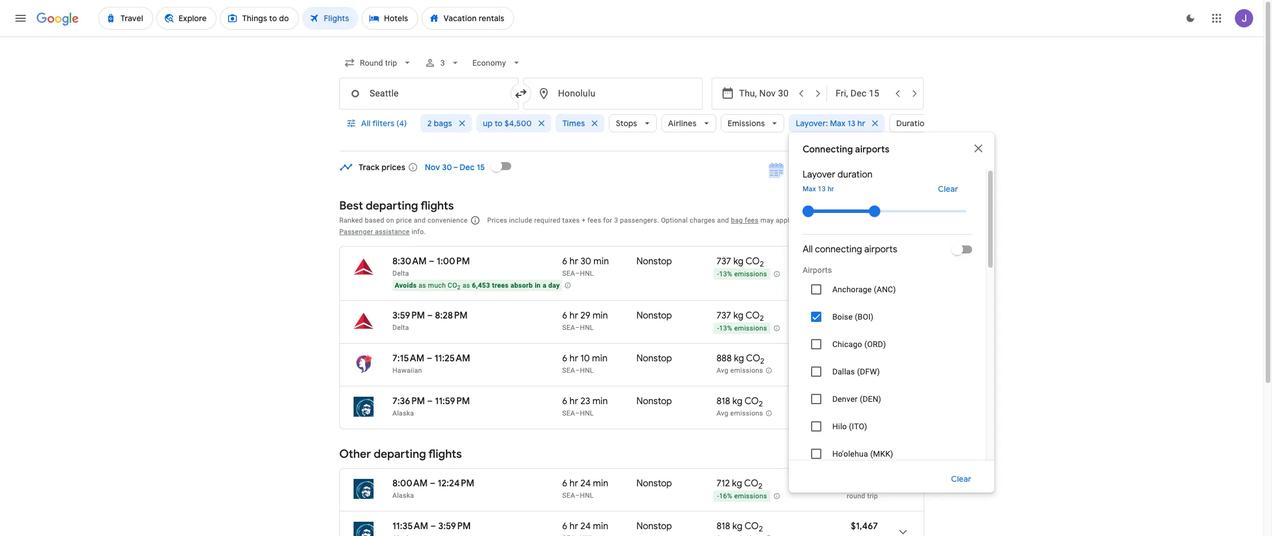 Task type: describe. For each thing, give the bounding box(es) containing it.
6 for 6 hr 30 min
[[562, 256, 568, 267]]

flights for other departing flights
[[429, 447, 462, 462]]

connecting airports
[[803, 144, 890, 155]]

737 kg co 2 for 6 hr 30 min
[[717, 256, 764, 269]]

- for 6 hr 30 min
[[717, 270, 719, 278]]

best departing flights
[[339, 199, 454, 213]]

2 trip from the top
[[868, 493, 878, 501]]

(anc)
[[874, 285, 896, 294]]

track prices
[[359, 162, 406, 173]]

only
[[941, 449, 959, 459]]

– inside 6 hr 23 min sea – hnl
[[575, 410, 580, 418]]

hawaiian
[[393, 367, 422, 375]]

max inside popup button
[[830, 118, 846, 129]]

leaves seattle-tacoma international airport at 7:36 pm on thursday, november 30 and arrives at daniel k. inouye international airport at 11:59 pm on thursday, november 30. element
[[393, 396, 470, 407]]

6 hr 24 min sea – hnl
[[562, 478, 609, 500]]

(4)
[[397, 118, 407, 129]]

boise (boi)
[[833, 313, 874, 322]]

main content containing best departing flights
[[339, 153, 925, 537]]

emissions for 6 hr 24 min
[[735, 493, 767, 501]]

nonstop for 30
[[637, 256, 672, 267]]

layover: max 13 hr button
[[789, 110, 885, 137]]

Arrival time: 12:24 PM. text field
[[438, 478, 475, 490]]

times button
[[556, 110, 605, 137]]

818 kg co 2 for $1,467
[[717, 521, 763, 534]]

based
[[365, 217, 384, 225]]

29
[[581, 310, 591, 322]]

nov 30 – dec 15
[[425, 162, 485, 173]]

up to $4,500 button
[[476, 110, 551, 137]]

passenger assistance button
[[339, 228, 410, 236]]

swap origin and destination. image
[[514, 87, 528, 101]]

price
[[870, 166, 889, 176]]

flight details. leaves seattle-tacoma international airport at 11:35 am on thursday, november 30 and arrives at daniel k. inouye international airport at 3:59 pm on thursday, november 30. image
[[890, 519, 917, 537]]

Arrival time: 11:59 PM. text field
[[435, 396, 470, 407]]

30
[[581, 256, 592, 267]]

for
[[603, 217, 613, 225]]

ho'olehua (mkk)
[[833, 450, 894, 459]]

total duration 6 hr 29 min. element
[[562, 310, 637, 323]]

optional
[[661, 217, 688, 225]]

duration
[[897, 118, 930, 129]]

prices
[[382, 162, 406, 173]]

(den)
[[860, 395, 882, 404]]

avoids
[[395, 282, 417, 290]]

957 US dollars text field
[[858, 310, 878, 322]]

all for all connecting airports
[[803, 244, 813, 255]]

filters
[[373, 118, 395, 129]]

max 13 hr
[[803, 185, 834, 193]]

6 hr 24 min
[[562, 521, 609, 533]]

include
[[509, 217, 533, 225]]

8:30 am – 1:00 pm delta
[[393, 256, 470, 278]]

layover
[[803, 169, 836, 181]]

– inside 8:30 am – 1:00 pm delta
[[429, 256, 435, 267]]

$1,227
[[852, 396, 878, 407]]

kg for 29
[[734, 310, 744, 322]]

16%
[[719, 493, 733, 501]]

Departure time: 8:00 AM. text field
[[393, 478, 428, 490]]

connecting
[[815, 244, 863, 255]]

– inside 6 hr 30 min sea – hnl
[[575, 270, 580, 278]]

find the best price region
[[339, 153, 925, 190]]

2 fees from the left
[[745, 217, 759, 225]]

in
[[535, 282, 541, 290]]

13% for 6 hr 29 min
[[719, 325, 733, 333]]

only button
[[927, 441, 973, 468]]

min for 6 hr 30 min
[[594, 256, 609, 267]]

11:35 am
[[393, 521, 428, 533]]

bag fees button
[[731, 217, 759, 225]]

learn more about tracked prices image
[[408, 162, 418, 173]]

712
[[717, 478, 730, 490]]

2 for 11:59 pm
[[759, 400, 763, 409]]

-16% emissions
[[717, 493, 767, 501]]

co for 29
[[746, 310, 760, 322]]

1 vertical spatial max
[[803, 185, 816, 193]]

min for 6 hr 23 min
[[593, 396, 608, 407]]

avg emissions for 818
[[717, 410, 763, 418]]

chicago (ord)
[[833, 340, 886, 349]]

3 inside popup button
[[441, 58, 445, 67]]

– inside the 3:59 pm – 8:28 pm delta
[[427, 310, 433, 322]]

up to $4,500
[[483, 118, 532, 129]]

13% for 6 hr 30 min
[[719, 270, 733, 278]]

– inside 6 hr 10 min sea – hnl
[[575, 367, 580, 375]]

flight details. leaves seattle-tacoma international airport at 8:00 am on thursday, november 30 and arrives at daniel k. inouye international airport at 12:24 pm on thursday, november 30. image
[[890, 476, 917, 503]]

11:59 pm
[[435, 396, 470, 407]]

6 nonstop from the top
[[637, 521, 672, 533]]

track
[[359, 162, 380, 173]]

6 hr 10 min sea – hnl
[[562, 353, 608, 375]]

nonstop flight. element for 23
[[637, 396, 672, 409]]

Departure text field
[[739, 78, 792, 109]]

min for 6 hr 10 min
[[592, 353, 608, 365]]

min down the 6 hr 24 min sea – hnl
[[593, 521, 609, 533]]

888
[[717, 353, 732, 365]]

818 for 6 hr 23 min
[[717, 396, 731, 407]]

+
[[582, 217, 586, 225]]

$957
[[858, 310, 878, 322]]

alaska for 7:36 pm
[[393, 410, 414, 418]]

price
[[396, 217, 412, 225]]

hilo (ito)
[[833, 422, 868, 431]]

1 vertical spatial airports
[[865, 244, 898, 255]]

– inside the 6 hr 24 min sea – hnl
[[575, 492, 580, 500]]

1 horizontal spatial 3:59 pm
[[438, 521, 471, 533]]

date grid
[[790, 166, 826, 176]]

total duration 6 hr 24 min. element for 818
[[562, 521, 637, 534]]

6 for 6 hr 10 min
[[562, 353, 568, 365]]

trees
[[492, 282, 509, 290]]

price graph button
[[840, 161, 922, 181]]

co inside avoids as much co 2 as 6,453 trees absorb in a day
[[448, 282, 457, 290]]

much
[[428, 282, 446, 290]]

-13% emissions for 6 hr 29 min
[[717, 325, 767, 333]]

737 for 6 hr 30 min
[[717, 256, 732, 267]]

12:24 pm
[[438, 478, 475, 490]]

co for 30
[[746, 256, 760, 267]]

hr down 'layover duration'
[[828, 185, 834, 193]]

1:00 pm
[[437, 256, 470, 267]]

min for 6 hr 29 min
[[593, 310, 608, 322]]

all filters (4) button
[[339, 110, 416, 137]]

– inside 7:36 pm – 11:59 pm alaska
[[427, 396, 433, 407]]

date
[[790, 166, 808, 176]]

(ord)
[[865, 340, 886, 349]]

0 vertical spatial clear button
[[925, 180, 973, 198]]

6 hr 23 min sea – hnl
[[562, 396, 608, 418]]

- for 6 hr 29 min
[[717, 325, 719, 333]]

and inside prices include required taxes + fees for 3 passengers. optional charges and bag fees may apply. passenger assistance
[[717, 217, 729, 225]]

by:
[[895, 215, 906, 225]]

bags
[[434, 118, 452, 129]]

airlines
[[668, 118, 697, 129]]

2 inside popup button
[[428, 118, 432, 129]]

- for 6 hr 24 min
[[717, 493, 719, 501]]

loading results progress bar
[[0, 37, 1264, 39]]

boise
[[833, 313, 853, 322]]

2 for 3:59 pm
[[759, 525, 763, 534]]

total duration 6 hr 10 min. element
[[562, 353, 637, 366]]

sort by:
[[877, 215, 906, 225]]

3 button
[[420, 49, 466, 77]]

stops button
[[609, 110, 657, 137]]

-13% emissions for 6 hr 30 min
[[717, 270, 767, 278]]

1 fees from the left
[[588, 217, 602, 225]]

7:36 pm
[[393, 396, 425, 407]]

apply.
[[776, 217, 795, 225]]

0 horizontal spatial 13
[[818, 185, 826, 193]]

0 vertical spatial airports
[[856, 144, 890, 155]]

24 for 6 hr 24 min
[[581, 521, 591, 533]]

may
[[761, 217, 774, 225]]

connecting
[[803, 144, 853, 155]]

nonstop flight. element for 29
[[637, 310, 672, 323]]

ranked
[[339, 217, 363, 225]]

duration button
[[890, 110, 949, 137]]

Arrival time: 3:59 PM. text field
[[438, 521, 471, 533]]

kg for 30
[[734, 256, 744, 267]]

chicago
[[833, 340, 863, 349]]

Departure time: 3:59 PM. text field
[[393, 310, 425, 322]]

(dfw)
[[857, 367, 880, 377]]

delta for 8:30 am
[[393, 270, 409, 278]]

7:36 pm – 11:59 pm alaska
[[393, 396, 470, 418]]

hnl for 29
[[580, 324, 594, 332]]

all connecting airports
[[803, 244, 898, 255]]

avoids as much co2 as 6453 trees absorb in a day. learn more about this calculation. image
[[565, 282, 571, 289]]

layover duration
[[803, 169, 873, 181]]

– inside the 6 hr 29 min sea – hnl
[[575, 324, 580, 332]]

818 for 6 hr 24 min
[[717, 521, 731, 533]]

737 for 6 hr 29 min
[[717, 310, 732, 322]]

6 6 from the top
[[562, 521, 568, 533]]

Return text field
[[836, 78, 889, 109]]

10
[[581, 353, 590, 365]]

flights for best departing flights
[[421, 199, 454, 213]]

grid
[[810, 166, 826, 176]]

date grid button
[[761, 161, 835, 181]]

Departure time: 8:30 AM. text field
[[393, 256, 427, 267]]

8:00 am
[[393, 478, 428, 490]]

nonstop for 24
[[637, 478, 672, 490]]



Task type: vqa. For each thing, say whether or not it's contained in the screenshot.
HNL inside the 6 HR 10 MIN SEA – HNL
yes



Task type: locate. For each thing, give the bounding box(es) containing it.
818
[[717, 396, 731, 407], [717, 521, 731, 533]]

other
[[339, 447, 371, 462]]

Departure time: 7:15 AM. text field
[[393, 353, 425, 365]]

round trip down chicago (ord) on the bottom
[[847, 367, 878, 375]]

2 24 from the top
[[581, 521, 591, 533]]

1227 US dollars text field
[[852, 396, 878, 407]]

co right 888
[[746, 353, 761, 365]]

0 horizontal spatial max
[[803, 185, 816, 193]]

5 6 from the top
[[562, 478, 568, 490]]

0 vertical spatial total duration 6 hr 24 min. element
[[562, 478, 637, 491]]

24 for 6 hr 24 min sea – hnl
[[581, 478, 591, 490]]

sea up 6 hr 24 min
[[562, 492, 575, 500]]

None text field
[[339, 78, 519, 110], [523, 78, 703, 110], [339, 78, 519, 110], [523, 78, 703, 110]]

trip
[[868, 367, 878, 375], [868, 493, 878, 501]]

2 737 kg co 2 from the top
[[717, 310, 764, 324]]

6 hr 30 min sea – hnl
[[562, 256, 609, 278]]

duration
[[838, 169, 873, 181]]

kg for 24
[[732, 478, 742, 490]]

0 vertical spatial -13% emissions
[[717, 270, 767, 278]]

clear button down close dialog icon
[[925, 180, 973, 198]]

24 inside the 6 hr 24 min sea – hnl
[[581, 478, 591, 490]]

all up airports
[[803, 244, 813, 255]]

airlines button
[[662, 110, 716, 137]]

0 vertical spatial round
[[847, 367, 866, 375]]

0 vertical spatial 24
[[581, 478, 591, 490]]

total duration 6 hr 23 min. element
[[562, 396, 637, 409]]

hr
[[858, 118, 866, 129], [828, 185, 834, 193], [570, 256, 579, 267], [570, 310, 579, 322], [570, 353, 579, 365], [570, 396, 579, 407], [570, 478, 579, 490], [570, 521, 579, 533]]

1 trip from the top
[[868, 367, 878, 375]]

emissions
[[735, 270, 767, 278], [735, 325, 767, 333], [731, 367, 763, 375], [731, 410, 763, 418], [735, 493, 767, 501]]

sea inside the 6 hr 29 min sea – hnl
[[562, 324, 575, 332]]

6 for 6 hr 24 min
[[562, 478, 568, 490]]

3 sea from the top
[[562, 367, 575, 375]]

2 avg emissions from the top
[[717, 410, 763, 418]]

2 up the 888 kg co 2
[[760, 314, 764, 324]]

24 up 6 hr 24 min
[[581, 478, 591, 490]]

0 vertical spatial round trip
[[847, 367, 878, 375]]

sea down total duration 6 hr 29 min. element
[[562, 324, 575, 332]]

nonstop flight. element for 30
[[637, 256, 672, 269]]

– right the 7:15 am in the left of the page
[[427, 353, 432, 365]]

total duration 6 hr 24 min. element
[[562, 478, 637, 491], [562, 521, 637, 534]]

2 for 1:00 pm
[[760, 260, 764, 269]]

flights
[[421, 199, 454, 213], [429, 447, 462, 462]]

-13% emissions down bag fees 'button' at the right
[[717, 270, 767, 278]]

1 vertical spatial 3
[[614, 217, 618, 225]]

13%
[[719, 270, 733, 278], [719, 325, 733, 333]]

– right departure time: 3:59 pm. text field
[[427, 310, 433, 322]]

0 vertical spatial 13%
[[719, 270, 733, 278]]

best
[[339, 199, 363, 213]]

alaska down 8:00 am
[[393, 492, 414, 500]]

alaska down departure time: 7:36 pm. text field
[[393, 410, 414, 418]]

leaves seattle-tacoma international airport at 8:00 am on thursday, november 30 and arrives at daniel k. inouye international airport at 12:24 pm on thursday, november 30. element
[[393, 478, 475, 490]]

learn more about ranking image
[[470, 215, 481, 226]]

clear button down only
[[938, 466, 986, 493]]

kg up the 888 kg co 2
[[734, 310, 744, 322]]

departing for best
[[366, 199, 418, 213]]

prices include required taxes + fees for 3 passengers. optional charges and bag fees may apply. passenger assistance
[[339, 217, 795, 236]]

6 inside 6 hr 30 min sea – hnl
[[562, 256, 568, 267]]

airports down sort
[[865, 244, 898, 255]]

co
[[746, 256, 760, 267], [448, 282, 457, 290], [746, 310, 760, 322], [746, 353, 761, 365], [745, 396, 759, 407], [744, 478, 759, 490], [745, 521, 759, 533]]

6 up 6 hr 24 min
[[562, 478, 568, 490]]

13 inside popup button
[[848, 118, 856, 129]]

alaska inside 8:00 am – 12:24 pm alaska
[[393, 492, 414, 500]]

sea
[[562, 270, 575, 278], [562, 324, 575, 332], [562, 367, 575, 375], [562, 410, 575, 418], [562, 492, 575, 500]]

0 horizontal spatial 3
[[441, 58, 445, 67]]

min inside 6 hr 23 min sea – hnl
[[593, 396, 608, 407]]

Arrival time: 8:28 PM. text field
[[435, 310, 468, 322]]

None field
[[339, 53, 418, 73], [468, 53, 527, 73], [339, 53, 418, 73], [468, 53, 527, 73]]

4 nonstop from the top
[[637, 396, 672, 407]]

departing up on
[[366, 199, 418, 213]]

anchorage
[[833, 285, 872, 294]]

max
[[830, 118, 846, 129], [803, 185, 816, 193]]

kg down "-16% emissions"
[[733, 521, 743, 533]]

1 13% from the top
[[719, 270, 733, 278]]

hnl inside 6 hr 10 min sea – hnl
[[580, 367, 594, 375]]

nonstop flight. element
[[637, 256, 672, 269], [637, 310, 672, 323], [637, 353, 672, 366], [637, 396, 672, 409], [637, 478, 672, 491], [637, 521, 672, 534]]

0 horizontal spatial fees
[[588, 217, 602, 225]]

min right 23
[[593, 396, 608, 407]]

hnl for 23
[[580, 410, 594, 418]]

total duration 6 hr 24 min. element for 712
[[562, 478, 637, 491]]

kg up "-16% emissions"
[[732, 478, 742, 490]]

hr for 6 hr 23 min sea – hnl
[[570, 396, 579, 407]]

(boi)
[[855, 313, 874, 322]]

2 inside 712 kg co 2
[[759, 482, 763, 492]]

1 vertical spatial -
[[717, 325, 719, 333]]

nonstop flight. element for 10
[[637, 353, 672, 366]]

6 down the 6 hr 24 min sea – hnl
[[562, 521, 568, 533]]

1 nonstop flight. element from the top
[[637, 256, 672, 269]]

737 down bag
[[717, 256, 732, 267]]

min inside the 6 hr 29 min sea – hnl
[[593, 310, 608, 322]]

avg for 888
[[717, 367, 729, 375]]

13 down layover
[[818, 185, 826, 193]]

3
[[441, 58, 445, 67], [614, 217, 618, 225]]

passenger
[[339, 228, 373, 236]]

departing for other
[[374, 447, 426, 462]]

2 total duration 6 hr 24 min. element from the top
[[562, 521, 637, 534]]

hr left 29
[[570, 310, 579, 322]]

hnl down 29
[[580, 324, 594, 332]]

round trip up $1,467
[[847, 493, 878, 501]]

min right 29
[[593, 310, 608, 322]]

sea for 6 hr 30 min
[[562, 270, 575, 278]]

1 horizontal spatial and
[[717, 217, 729, 225]]

round up $1,467
[[847, 493, 866, 501]]

0 horizontal spatial 3:59 pm
[[393, 310, 425, 322]]

2 right 888
[[761, 357, 765, 366]]

1 total duration 6 hr 24 min. element from the top
[[562, 478, 637, 491]]

all for all filters (4)
[[361, 118, 371, 129]]

3 6 from the top
[[562, 353, 568, 365]]

nonstop
[[637, 256, 672, 267], [637, 310, 672, 322], [637, 353, 672, 365], [637, 396, 672, 407], [637, 478, 672, 490], [637, 521, 672, 533]]

hnl inside 6 hr 30 min sea – hnl
[[580, 270, 594, 278]]

absorb
[[511, 282, 533, 290]]

– right the 7:36 pm
[[427, 396, 433, 407]]

1 vertical spatial clear
[[952, 474, 972, 485]]

hr down the 6 hr 24 min sea – hnl
[[570, 521, 579, 533]]

0 vertical spatial 13
[[848, 118, 856, 129]]

fees
[[588, 217, 602, 225], [745, 217, 759, 225]]

2 nonstop from the top
[[637, 310, 672, 322]]

– inside 7:15 am – 11:25 am hawaiian
[[427, 353, 432, 365]]

– down total duration 6 hr 23 min. element
[[575, 410, 580, 418]]

7:15 am – 11:25 am hawaiian
[[393, 353, 470, 375]]

nov
[[425, 162, 440, 173]]

4 sea from the top
[[562, 410, 575, 418]]

leaves seattle-tacoma international airport at 7:15 am on thursday, november 30 and arrives at daniel k. inouye international airport at 11:25 am on thursday, november 30. element
[[393, 353, 470, 365]]

2 down may
[[760, 260, 764, 269]]

1 sea from the top
[[562, 270, 575, 278]]

1 vertical spatial avg
[[717, 410, 729, 418]]

– left arrival time: 3:59 pm. text box
[[431, 521, 436, 533]]

main menu image
[[14, 11, 27, 25]]

hr inside popup button
[[858, 118, 866, 129]]

min inside 6 hr 30 min sea – hnl
[[594, 256, 609, 267]]

co inside 712 kg co 2
[[744, 478, 759, 490]]

Departure time: 7:36 PM. text field
[[393, 396, 425, 407]]

0 vertical spatial max
[[830, 118, 846, 129]]

nonstop for 10
[[637, 353, 672, 365]]

0 horizontal spatial all
[[361, 118, 371, 129]]

day
[[549, 282, 560, 290]]

1 vertical spatial avg emissions
[[717, 410, 763, 418]]

sort by: button
[[872, 210, 925, 230]]

alaska for 8:00 am
[[393, 492, 414, 500]]

2 alaska from the top
[[393, 492, 414, 500]]

2 up "-16% emissions"
[[759, 482, 763, 492]]

hr for 6 hr 24 min
[[570, 521, 579, 533]]

737 kg co 2 for 6 hr 29 min
[[717, 310, 764, 324]]

avg for 818
[[717, 410, 729, 418]]

co up the 888 kg co 2
[[746, 310, 760, 322]]

to
[[495, 118, 503, 129]]

kg right 888
[[734, 353, 744, 365]]

emissions button
[[721, 110, 785, 137]]

1 -13% emissions from the top
[[717, 270, 767, 278]]

all left filters
[[361, 118, 371, 129]]

min inside the 6 hr 24 min sea – hnl
[[593, 478, 609, 490]]

charges
[[690, 217, 716, 225]]

kg for 10
[[734, 353, 744, 365]]

0 vertical spatial all
[[361, 118, 371, 129]]

hnl for 30
[[580, 270, 594, 278]]

denver (den)
[[833, 395, 882, 404]]

1 horizontal spatial all
[[803, 244, 813, 255]]

1 round trip from the top
[[847, 367, 878, 375]]

hr for 6 hr 24 min sea – hnl
[[570, 478, 579, 490]]

1 vertical spatial -13% emissions
[[717, 325, 767, 333]]

hr inside the 6 hr 29 min sea – hnl
[[570, 310, 579, 322]]

1 vertical spatial 737
[[717, 310, 732, 322]]

sea up avoids as much co2 as 6453 trees absorb in a day. learn more about this calculation. "image"
[[562, 270, 575, 278]]

co for 10
[[746, 353, 761, 365]]

1 vertical spatial departing
[[374, 447, 426, 462]]

1 hnl from the top
[[580, 270, 594, 278]]

0 vertical spatial departing
[[366, 199, 418, 213]]

all filters (4)
[[361, 118, 407, 129]]

6 for 6 hr 23 min
[[562, 396, 568, 407]]

1 818 kg co 2 from the top
[[717, 396, 763, 409]]

hnl inside the 6 hr 29 min sea – hnl
[[580, 324, 594, 332]]

1 horizontal spatial max
[[830, 118, 846, 129]]

1 horizontal spatial as
[[463, 282, 470, 290]]

2 down "-16% emissions"
[[759, 525, 763, 534]]

2 bags
[[428, 118, 452, 129]]

hr inside 6 hr 30 min sea – hnl
[[570, 256, 579, 267]]

$4,500
[[505, 118, 532, 129]]

times
[[563, 118, 585, 129]]

co inside the 888 kg co 2
[[746, 353, 761, 365]]

818 kg co 2 for $1,227
[[717, 396, 763, 409]]

737 kg co 2 down bag
[[717, 256, 764, 269]]

0 vertical spatial delta
[[393, 270, 409, 278]]

2 13% from the top
[[719, 325, 733, 333]]

0 vertical spatial -
[[717, 270, 719, 278]]

hr inside 6 hr 10 min sea – hnl
[[570, 353, 579, 365]]

7:15 am
[[393, 353, 425, 365]]

818 kg co 2 down the 888 kg co 2
[[717, 396, 763, 409]]

kg down the 888 kg co 2
[[733, 396, 743, 407]]

hnl down 10 on the left bottom of page
[[580, 367, 594, 375]]

convenience
[[428, 217, 468, 225]]

2 for 8:28 pm
[[760, 314, 764, 324]]

fees right + on the top of the page
[[588, 217, 602, 225]]

1 24 from the top
[[581, 478, 591, 490]]

888 kg co 2
[[717, 353, 765, 366]]

co up "-16% emissions"
[[744, 478, 759, 490]]

sea down total duration 6 hr 10 min. element
[[562, 367, 575, 375]]

hr left 30
[[570, 256, 579, 267]]

co for 24
[[744, 478, 759, 490]]

-13% emissions up the 888 kg co 2
[[717, 325, 767, 333]]

0 horizontal spatial and
[[414, 217, 426, 225]]

2 right much
[[457, 285, 461, 291]]

2 vertical spatial -
[[717, 493, 719, 501]]

round
[[847, 367, 866, 375], [847, 493, 866, 501]]

taxes
[[563, 217, 580, 225]]

hr up 6 hr 24 min
[[570, 478, 579, 490]]

change appearance image
[[1177, 5, 1205, 32]]

hnl up 6 hr 24 min
[[580, 492, 594, 500]]

delta for 3:59 pm
[[393, 324, 409, 332]]

emissions for 6 hr 29 min
[[735, 325, 767, 333]]

1 737 kg co 2 from the top
[[717, 256, 764, 269]]

min right 30
[[594, 256, 609, 267]]

delta up avoids
[[393, 270, 409, 278]]

2 delta from the top
[[393, 324, 409, 332]]

and left bag
[[717, 217, 729, 225]]

sea for 6 hr 24 min
[[562, 492, 575, 500]]

ranked based on price and convenience
[[339, 217, 468, 225]]

– down 'total duration 6 hr 30 min.' element
[[575, 270, 580, 278]]

1 6 from the top
[[562, 256, 568, 267]]

6 left 10 on the left bottom of page
[[562, 353, 568, 365]]

2 818 kg co 2 from the top
[[717, 521, 763, 534]]

– up 6 hr 24 min
[[575, 492, 580, 500]]

8:28 pm
[[435, 310, 468, 322]]

2 round from the top
[[847, 493, 866, 501]]

1 horizontal spatial fees
[[745, 217, 759, 225]]

hnl inside 6 hr 23 min sea – hnl
[[580, 410, 594, 418]]

sea inside 6 hr 10 min sea – hnl
[[562, 367, 575, 375]]

1 vertical spatial round trip
[[847, 493, 878, 501]]

kg inside the 888 kg co 2
[[734, 353, 744, 365]]

hr inside the 6 hr 24 min sea – hnl
[[570, 478, 579, 490]]

3 nonstop from the top
[[637, 353, 672, 365]]

avg emissions for 888
[[717, 367, 763, 375]]

kg for 23
[[733, 396, 743, 407]]

sea for 6 hr 29 min
[[562, 324, 575, 332]]

1 delta from the top
[[393, 270, 409, 278]]

kg inside 712 kg co 2
[[732, 478, 742, 490]]

as
[[419, 282, 426, 290], [463, 282, 470, 290]]

6 left 30
[[562, 256, 568, 267]]

hr left 23
[[570, 396, 579, 407]]

1 vertical spatial 818 kg co 2
[[717, 521, 763, 534]]

layover: max 13 hr
[[796, 118, 866, 129]]

1467 US dollars text field
[[851, 521, 878, 533]]

-13% emissions
[[717, 270, 767, 278], [717, 325, 767, 333]]

Arrival time: 1:00 PM. text field
[[437, 256, 470, 267]]

2 and from the left
[[717, 217, 729, 225]]

4 6 from the top
[[562, 396, 568, 407]]

hr down return text field
[[858, 118, 866, 129]]

1 vertical spatial all
[[803, 244, 813, 255]]

sea down total duration 6 hr 23 min. element
[[562, 410, 575, 418]]

11:35 am – 3:59 pm
[[393, 521, 471, 533]]

fees right bag
[[745, 217, 759, 225]]

1 vertical spatial 13
[[818, 185, 826, 193]]

6 inside 6 hr 23 min sea – hnl
[[562, 396, 568, 407]]

emissions for 6 hr 30 min
[[735, 270, 767, 278]]

5 sea from the top
[[562, 492, 575, 500]]

sea for 6 hr 23 min
[[562, 410, 575, 418]]

0 vertical spatial alaska
[[393, 410, 414, 418]]

1 and from the left
[[414, 217, 426, 225]]

hr for 6 hr 29 min sea – hnl
[[570, 310, 579, 322]]

2 for 11:25 am
[[761, 357, 765, 366]]

3 hnl from the top
[[580, 367, 594, 375]]

1 vertical spatial 737 kg co 2
[[717, 310, 764, 324]]

hnl for 24
[[580, 492, 594, 500]]

2 sea from the top
[[562, 324, 575, 332]]

24
[[581, 478, 591, 490], [581, 521, 591, 533]]

and right 'price'
[[414, 217, 426, 225]]

airports up price
[[856, 144, 890, 155]]

1 vertical spatial 13%
[[719, 325, 733, 333]]

sea inside the 6 hr 24 min sea – hnl
[[562, 492, 575, 500]]

hnl down 23
[[580, 410, 594, 418]]

2 left bags
[[428, 118, 432, 129]]

co down bag fees 'button' at the right
[[746, 256, 760, 267]]

3 - from the top
[[717, 493, 719, 501]]

2 - from the top
[[717, 325, 719, 333]]

2 for 12:24 pm
[[759, 482, 763, 492]]

leaves seattle-tacoma international airport at 3:59 pm on thursday, november 30 and arrives at daniel k. inouye international airport at 8:28 pm on thursday, november 30. element
[[393, 310, 468, 322]]

0 vertical spatial avg
[[717, 367, 729, 375]]

total duration 6 hr 24 min. element down the 6 hr 24 min sea – hnl
[[562, 521, 637, 534]]

stops
[[616, 118, 638, 129]]

4 nonstop flight. element from the top
[[637, 396, 672, 409]]

13 up connecting airports
[[848, 118, 856, 129]]

delta inside 8:30 am – 1:00 pm delta
[[393, 270, 409, 278]]

1 alaska from the top
[[393, 410, 414, 418]]

1 horizontal spatial 3
[[614, 217, 618, 225]]

other departing flights
[[339, 447, 462, 462]]

min up 6 hr 24 min
[[593, 478, 609, 490]]

sea for 6 hr 10 min
[[562, 367, 575, 375]]

flights up 'convenience'
[[421, 199, 454, 213]]

main content
[[339, 153, 925, 537]]

co down the 888 kg co 2
[[745, 396, 759, 407]]

sea inside 6 hr 23 min sea – hnl
[[562, 410, 575, 418]]

delta down departure time: 3:59 pm. text field
[[393, 324, 409, 332]]

avg
[[717, 367, 729, 375], [717, 410, 729, 418]]

min for 6 hr 24 min
[[593, 478, 609, 490]]

1 avg from the top
[[717, 367, 729, 375]]

1 vertical spatial 24
[[581, 521, 591, 533]]

2 737 from the top
[[717, 310, 732, 322]]

4 hnl from the top
[[580, 410, 594, 418]]

0 vertical spatial avg emissions
[[717, 367, 763, 375]]

all inside button
[[361, 118, 371, 129]]

6 inside 6 hr 10 min sea – hnl
[[562, 353, 568, 365]]

nonstop for 23
[[637, 396, 672, 407]]

Arrival time: 11:25 AM. text field
[[435, 353, 470, 365]]

up
[[483, 118, 493, 129]]

1 nonstop from the top
[[637, 256, 672, 267]]

dallas
[[833, 367, 855, 377]]

co down "-16% emissions"
[[745, 521, 759, 533]]

ho'olehua
[[833, 450, 869, 459]]

0 vertical spatial 818 kg co 2
[[717, 396, 763, 409]]

2 inside the 888 kg co 2
[[761, 357, 765, 366]]

1 vertical spatial 818
[[717, 521, 731, 533]]

818 down 16%
[[717, 521, 731, 533]]

6 inside the 6 hr 29 min sea – hnl
[[562, 310, 568, 322]]

0 vertical spatial trip
[[868, 367, 878, 375]]

departing up 8:00 am
[[374, 447, 426, 462]]

1 818 from the top
[[717, 396, 731, 407]]

6
[[562, 256, 568, 267], [562, 310, 568, 322], [562, 353, 568, 365], [562, 396, 568, 407], [562, 478, 568, 490], [562, 521, 568, 533]]

6 for 6 hr 29 min
[[562, 310, 568, 322]]

3 nonstop flight. element from the top
[[637, 353, 672, 366]]

5 nonstop flight. element from the top
[[637, 478, 672, 491]]

1 round from the top
[[847, 367, 866, 375]]

1 vertical spatial total duration 6 hr 24 min. element
[[562, 521, 637, 534]]

leaves seattle-tacoma international airport at 8:30 am on thursday, november 30 and arrives at daniel k. inouye international airport at 1:00 pm on thursday, november 30. element
[[393, 256, 470, 267]]

1 vertical spatial round
[[847, 493, 866, 501]]

13% down bag
[[719, 270, 733, 278]]

2 round trip from the top
[[847, 493, 878, 501]]

3:59 pm down arrival time: 12:24 pm. text field
[[438, 521, 471, 533]]

denver
[[833, 395, 858, 404]]

6 inside the 6 hr 24 min sea – hnl
[[562, 478, 568, 490]]

2 -13% emissions from the top
[[717, 325, 767, 333]]

1 avg emissions from the top
[[717, 367, 763, 375]]

Departure time: 11:35 AM. text field
[[393, 521, 428, 533]]

2 hnl from the top
[[580, 324, 594, 332]]

0 vertical spatial clear
[[939, 184, 959, 194]]

6 nonstop flight. element from the top
[[637, 521, 672, 534]]

3:59 pm – 8:28 pm delta
[[393, 310, 468, 332]]

alaska inside 7:36 pm – 11:59 pm alaska
[[393, 410, 414, 418]]

2 818 from the top
[[717, 521, 731, 533]]

– inside 8:00 am – 12:24 pm alaska
[[430, 478, 436, 490]]

close dialog image
[[972, 142, 986, 155]]

15
[[477, 162, 485, 173]]

hilo
[[833, 422, 847, 431]]

2 avg from the top
[[717, 410, 729, 418]]

co for 23
[[745, 396, 759, 407]]

none search field containing connecting airports
[[339, 49, 995, 537]]

avg emissions
[[717, 367, 763, 375], [717, 410, 763, 418]]

max right layover:
[[830, 118, 846, 129]]

trip left 'flight details. leaves seattle-tacoma international airport at 8:00 am on thursday, november 30 and arrives at daniel k. inouye international airport at 12:24 pm on thursday, november 30.' icon at the right of page
[[868, 493, 878, 501]]

0 vertical spatial 737 kg co 2
[[717, 256, 764, 269]]

hnl inside the 6 hr 24 min sea – hnl
[[580, 492, 594, 500]]

737 kg co 2 up the 888 kg co 2
[[717, 310, 764, 324]]

min
[[594, 256, 609, 267], [593, 310, 608, 322], [592, 353, 608, 365], [593, 396, 608, 407], [593, 478, 609, 490], [593, 521, 609, 533]]

3:59 pm inside the 3:59 pm – 8:28 pm delta
[[393, 310, 425, 322]]

None search field
[[339, 49, 995, 537]]

0 vertical spatial 3:59 pm
[[393, 310, 425, 322]]

1 horizontal spatial 13
[[848, 118, 856, 129]]

6 left 29
[[562, 310, 568, 322]]

1 vertical spatial clear button
[[938, 466, 986, 493]]

a
[[543, 282, 547, 290]]

nonstop for 29
[[637, 310, 672, 322]]

sea inside 6 hr 30 min sea – hnl
[[562, 270, 575, 278]]

total duration 6 hr 30 min. element
[[562, 256, 637, 269]]

1 as from the left
[[419, 282, 426, 290]]

2 6 from the top
[[562, 310, 568, 322]]

hr left 10 on the left bottom of page
[[570, 353, 579, 365]]

round down chicago (ord) on the bottom
[[847, 367, 866, 375]]

min inside 6 hr 10 min sea – hnl
[[592, 353, 608, 365]]

1 vertical spatial flights
[[429, 447, 462, 462]]

0 vertical spatial 737
[[717, 256, 732, 267]]

flights up arrival time: 12:24 pm. text field
[[429, 447, 462, 462]]

0 vertical spatial 818
[[717, 396, 731, 407]]

0 vertical spatial flights
[[421, 199, 454, 213]]

1 vertical spatial trip
[[868, 493, 878, 501]]

0 vertical spatial 3
[[441, 58, 445, 67]]

total duration 6 hr 24 min. element up 6 hr 24 min
[[562, 478, 637, 491]]

3 inside prices include required taxes + fees for 3 passengers. optional charges and bag fees may apply. passenger assistance
[[614, 217, 618, 225]]

13% up 888
[[719, 325, 733, 333]]

hr for 6 hr 10 min sea – hnl
[[570, 353, 579, 365]]

on
[[386, 217, 394, 225]]

2 down the 888 kg co 2
[[759, 400, 763, 409]]

818 kg co 2 down "-16% emissions"
[[717, 521, 763, 534]]

1 vertical spatial alaska
[[393, 492, 414, 500]]

737 up 888
[[717, 310, 732, 322]]

as left much
[[419, 282, 426, 290]]

(ito)
[[849, 422, 868, 431]]

0 horizontal spatial as
[[419, 282, 426, 290]]

6,453
[[472, 282, 490, 290]]

sort
[[877, 215, 893, 225]]

hr for 6 hr 30 min sea – hnl
[[570, 256, 579, 267]]

required
[[534, 217, 561, 225]]

5 hnl from the top
[[580, 492, 594, 500]]

1 vertical spatial 3:59 pm
[[438, 521, 471, 533]]

$1,467
[[851, 521, 878, 533]]

hr inside 6 hr 23 min sea – hnl
[[570, 396, 579, 407]]

delta inside the 3:59 pm – 8:28 pm delta
[[393, 324, 409, 332]]

818 down 888
[[717, 396, 731, 407]]

1 - from the top
[[717, 270, 719, 278]]

co right much
[[448, 282, 457, 290]]

2 inside avoids as much co 2 as 6,453 trees absorb in a day
[[457, 285, 461, 291]]

nonstop flight. element for 24
[[637, 478, 672, 491]]

all
[[361, 118, 371, 129], [803, 244, 813, 255]]

5 nonstop from the top
[[637, 478, 672, 490]]

2 as from the left
[[463, 282, 470, 290]]

2 nonstop flight. element from the top
[[637, 310, 672, 323]]

leaves seattle-tacoma international airport at 11:35 am on thursday, november 30 and arrives at daniel k. inouye international airport at 3:59 pm on thursday, november 30. element
[[393, 521, 471, 533]]

1 737 from the top
[[717, 256, 732, 267]]

11:25 am
[[435, 353, 470, 365]]

24 down the 6 hr 24 min sea – hnl
[[581, 521, 591, 533]]

– down total duration 6 hr 29 min. element
[[575, 324, 580, 332]]

hnl for 10
[[580, 367, 594, 375]]

max down layover
[[803, 185, 816, 193]]

1 vertical spatial delta
[[393, 324, 409, 332]]



